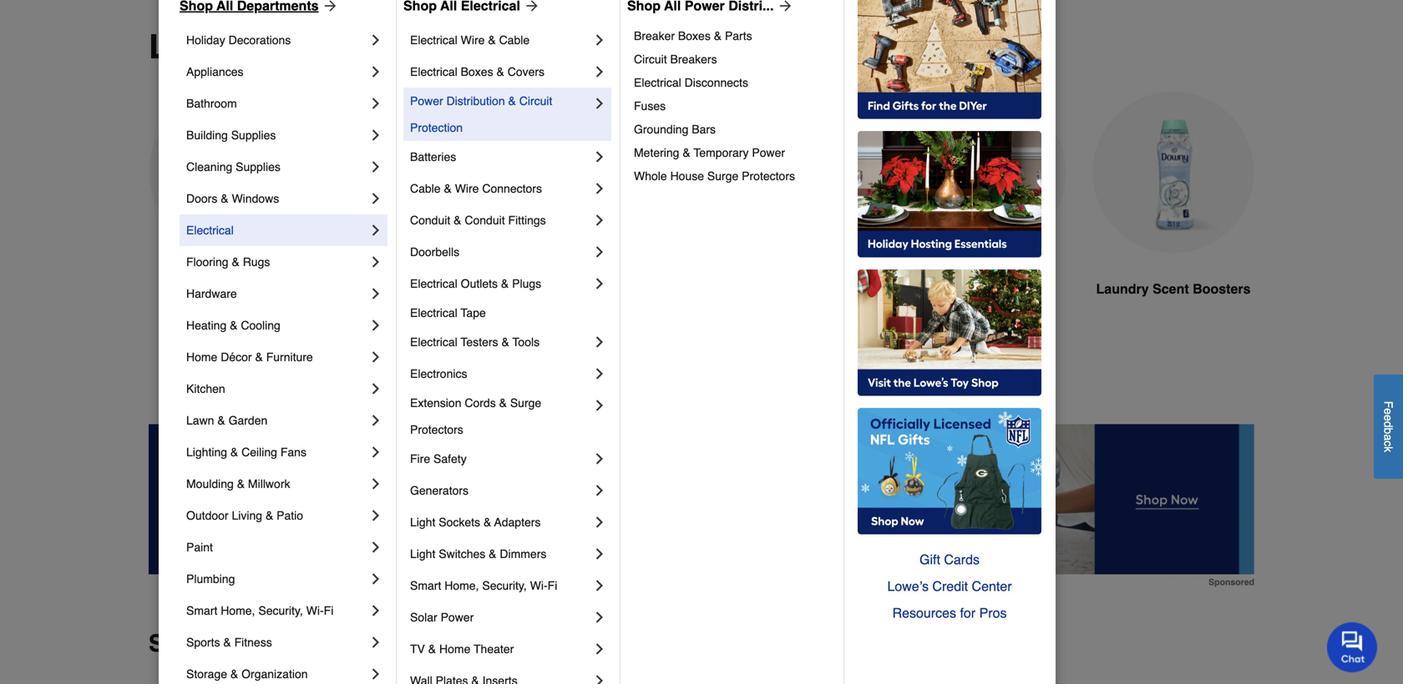 Task type: vqa. For each thing, say whether or not it's contained in the screenshot.
hours for 13
no



Task type: locate. For each thing, give the bounding box(es) containing it.
circuit inside power distribution & circuit protection
[[519, 94, 552, 108]]

wi- up brand
[[306, 605, 324, 618]]

lighting
[[186, 446, 227, 459]]

1 horizontal spatial wi-
[[530, 580, 548, 593]]

1 vertical spatial power
[[752, 146, 785, 160]]

& down batteries
[[444, 182, 452, 195]]

1 vertical spatial security,
[[258, 605, 303, 618]]

moulding & millwork
[[186, 478, 290, 491]]

kitchen
[[186, 383, 225, 396]]

shop
[[149, 631, 207, 658]]

smart home, security, wi-fi for left smart home, security, wi-fi link
[[186, 605, 334, 618]]

0 vertical spatial cable
[[499, 33, 530, 47]]

metering & temporary power
[[634, 146, 785, 160]]

chevron right image for conduit & conduit fittings
[[591, 212, 608, 229]]

chevron right image for cable & wire connectors
[[591, 180, 608, 197]]

supplies inside "link"
[[236, 160, 281, 174]]

1 vertical spatial fi
[[324, 605, 334, 618]]

1 horizontal spatial boxes
[[678, 29, 711, 43]]

electrical down softeners at the top
[[410, 307, 458, 320]]

doors
[[186, 192, 217, 205]]

electrical testers & tools
[[410, 336, 540, 349]]

home, for rightmost smart home, security, wi-fi link
[[445, 580, 479, 593]]

c
[[1382, 441, 1395, 447]]

& left "ceiling"
[[230, 446, 238, 459]]

protectors
[[742, 170, 795, 183], [410, 423, 463, 437]]

& left the cooling
[[230, 319, 238, 332]]

& right cords
[[499, 397, 507, 410]]

patio
[[277, 509, 303, 523]]

protection
[[410, 121, 463, 134]]

lowe's credit center
[[887, 579, 1012, 595]]

electronics
[[410, 367, 467, 381]]

power up tv & home theater
[[441, 611, 474, 625]]

by
[[214, 631, 241, 658]]

electrical for electrical tape
[[410, 307, 458, 320]]

1 vertical spatial supplies
[[231, 129, 276, 142]]

bottle of downy laundry scent booster. image
[[1092, 92, 1254, 253]]

appliances
[[186, 65, 243, 79]]

lawn
[[186, 414, 214, 428]]

visit the lowe's toy shop. image
[[858, 270, 1041, 397]]

holiday decorations
[[186, 33, 291, 47]]

1 horizontal spatial smart
[[410, 580, 441, 593]]

0 vertical spatial home
[[186, 351, 217, 364]]

wire up conduit & conduit fittings
[[455, 182, 479, 195]]

blue spray bottle of febreze fabric freshener. image
[[904, 92, 1066, 254]]

& inside "link"
[[501, 336, 509, 349]]

chevron right image for solar power link at the bottom left of page
[[591, 610, 608, 626]]

boxes for breaker
[[678, 29, 711, 43]]

protectors down extension
[[410, 423, 463, 437]]

home, down switches
[[445, 580, 479, 593]]

chevron right image for kitchen 'link'
[[367, 381, 384, 398]]

& right tv
[[428, 643, 436, 656]]

0 horizontal spatial wi-
[[306, 605, 324, 618]]

1 vertical spatial light
[[410, 548, 435, 561]]

laundry up the bathroom
[[149, 28, 280, 66]]

chevron right image for outdoor living & patio
[[367, 508, 384, 524]]

arrow right image up laundry supplies
[[319, 0, 339, 14]]

electrical inside "link"
[[410, 336, 458, 349]]

electrical down electrical wire & cable
[[410, 65, 458, 79]]

surge down temporary
[[707, 170, 739, 183]]

smart home, security, wi-fi up fitness
[[186, 605, 334, 618]]

0 vertical spatial power
[[410, 94, 443, 108]]

protectors down metering & temporary power link
[[742, 170, 795, 183]]

cable & wire connectors
[[410, 182, 542, 195]]

building supplies
[[186, 129, 276, 142]]

find gifts for the diyer. image
[[858, 0, 1041, 119]]

0 vertical spatial fi
[[548, 580, 557, 593]]

1 vertical spatial home
[[439, 643, 471, 656]]

supplies for building supplies
[[231, 129, 276, 142]]

circuit down covers
[[519, 94, 552, 108]]

wi- down dimmers
[[530, 580, 548, 593]]

chevron right image for moulding & millwork
[[367, 476, 384, 493]]

plugs
[[512, 277, 541, 291]]

arrow right image
[[774, 0, 794, 14]]

1 horizontal spatial protectors
[[742, 170, 795, 183]]

home, up sports & fitness
[[221, 605, 255, 618]]

metering
[[634, 146, 679, 160]]

f
[[1382, 402, 1395, 409]]

1 horizontal spatial cable
[[499, 33, 530, 47]]

power inside metering & temporary power link
[[752, 146, 785, 160]]

hardware link
[[186, 278, 367, 310]]

light left switches
[[410, 548, 435, 561]]

1 vertical spatial boxes
[[461, 65, 493, 79]]

electrical up flooring on the left of page
[[186, 224, 234, 237]]

chevron right image for lighting & ceiling fans link
[[367, 444, 384, 461]]

fire
[[410, 453, 430, 466]]

rugs
[[243, 256, 270, 269]]

wire up electrical boxes & covers
[[461, 33, 485, 47]]

machine
[[799, 281, 852, 297]]

2 light from the top
[[410, 548, 435, 561]]

& inside power distribution & circuit protection
[[508, 94, 516, 108]]

a
[[1382, 435, 1395, 441]]

electrical for electrical testers & tools
[[410, 336, 458, 349]]

electrical down doorbells
[[410, 277, 458, 291]]

&
[[714, 29, 722, 43], [488, 33, 496, 47], [497, 65, 504, 79], [508, 94, 516, 108], [683, 146, 690, 160], [444, 182, 452, 195], [221, 192, 228, 205], [454, 214, 461, 227], [232, 256, 240, 269], [501, 277, 509, 291], [230, 319, 238, 332], [501, 336, 509, 349], [255, 351, 263, 364], [499, 397, 507, 410], [217, 414, 225, 428], [230, 446, 238, 459], [237, 478, 245, 491], [266, 509, 273, 523], [484, 516, 491, 530], [489, 548, 497, 561], [223, 636, 231, 650], [428, 643, 436, 656], [230, 668, 238, 682]]

1 vertical spatial surge
[[510, 397, 541, 410]]

home down solar power
[[439, 643, 471, 656]]

1 horizontal spatial circuit
[[634, 53, 667, 66]]

security, for rightmost smart home, security, wi-fi link
[[482, 580, 527, 593]]

1 vertical spatial protectors
[[410, 423, 463, 437]]

covers
[[508, 65, 545, 79]]

flooring & rugs
[[186, 256, 270, 269]]

arrow right image
[[319, 0, 339, 14], [520, 0, 540, 14]]

home,
[[445, 580, 479, 593], [221, 605, 255, 618]]

fi
[[548, 580, 557, 593], [324, 605, 334, 618]]

fabric left fresheners
[[927, 281, 967, 297]]

power distribution & circuit protection
[[410, 94, 556, 134]]

fabric left softeners at the top
[[366, 281, 406, 297]]

washing machine cleaners
[[740, 281, 852, 317]]

0 horizontal spatial protectors
[[410, 423, 463, 437]]

chevron right image for sports & fitness
[[367, 635, 384, 651]]

home up the kitchen
[[186, 351, 217, 364]]

& down electrical boxes & covers link
[[508, 94, 516, 108]]

disconnects
[[685, 76, 748, 89]]

0 horizontal spatial smart home, security, wi-fi
[[186, 605, 334, 618]]

0 horizontal spatial boxes
[[461, 65, 493, 79]]

surge
[[707, 170, 739, 183], [510, 397, 541, 410]]

chevron right image for electrical boxes & covers
[[591, 63, 608, 80]]

smart home, security, wi-fi down light switches & dimmers
[[410, 580, 557, 593]]

chevron right image
[[591, 32, 608, 48], [591, 276, 608, 292], [591, 334, 608, 351], [591, 366, 608, 383], [367, 381, 384, 398], [591, 398, 608, 414], [367, 444, 384, 461], [591, 451, 608, 468], [591, 514, 608, 531], [591, 546, 608, 563], [591, 578, 608, 595], [367, 603, 384, 620], [591, 610, 608, 626], [591, 641, 608, 658], [367, 666, 384, 683], [591, 673, 608, 685]]

chevron right image for building supplies
[[367, 127, 384, 144]]

cleaning
[[186, 160, 232, 174]]

1 horizontal spatial surge
[[707, 170, 739, 183]]

laundry stain removers
[[528, 281, 686, 297]]

& right sports
[[223, 636, 231, 650]]

2 fabric from the left
[[927, 281, 967, 297]]

cable & wire connectors link
[[410, 173, 591, 205]]

light down generators
[[410, 516, 435, 530]]

windows
[[232, 192, 279, 205]]

fabric fresheners link
[[904, 92, 1066, 340]]

& left tools
[[501, 336, 509, 349]]

1 horizontal spatial fabric
[[927, 281, 967, 297]]

advertisement region
[[149, 425, 1254, 588]]

0 vertical spatial smart
[[410, 580, 441, 593]]

heating & cooling
[[186, 319, 280, 332]]

kitchen link
[[186, 373, 367, 405]]

e up 'd'
[[1382, 409, 1395, 415]]

0 horizontal spatial home
[[186, 351, 217, 364]]

security, up 'sports & fitness' link
[[258, 605, 303, 618]]

e up b
[[1382, 415, 1395, 422]]

0 vertical spatial wi-
[[530, 580, 548, 593]]

lawn & garden
[[186, 414, 268, 428]]

1 fabric from the left
[[366, 281, 406, 297]]

1 vertical spatial smart home, security, wi-fi
[[186, 605, 334, 618]]

cooling
[[241, 319, 280, 332]]

power inside solar power link
[[441, 611, 474, 625]]

home
[[186, 351, 217, 364], [439, 643, 471, 656]]

0 horizontal spatial circuit
[[519, 94, 552, 108]]

laundry left stain
[[528, 281, 581, 297]]

0 horizontal spatial surge
[[510, 397, 541, 410]]

smart up sports
[[186, 605, 217, 618]]

chevron right image
[[367, 32, 384, 48], [367, 63, 384, 80], [591, 63, 608, 80], [367, 95, 384, 112], [591, 95, 608, 112], [367, 127, 384, 144], [591, 149, 608, 165], [367, 159, 384, 175], [591, 180, 608, 197], [367, 190, 384, 207], [591, 212, 608, 229], [367, 222, 384, 239], [591, 244, 608, 261], [367, 254, 384, 271], [367, 286, 384, 302], [367, 317, 384, 334], [367, 349, 384, 366], [367, 413, 384, 429], [367, 476, 384, 493], [591, 483, 608, 499], [367, 508, 384, 524], [367, 540, 384, 556], [367, 571, 384, 588], [367, 635, 384, 651]]

house
[[670, 170, 704, 183]]

1 horizontal spatial fi
[[548, 580, 557, 593]]

electrical up electrical boxes & covers
[[410, 33, 458, 47]]

& left covers
[[497, 65, 504, 79]]

cable up covers
[[499, 33, 530, 47]]

electrical disconnects link
[[634, 71, 832, 94]]

laundry left scent
[[1096, 281, 1149, 297]]

surge inside extension cords & surge protectors
[[510, 397, 541, 410]]

1 horizontal spatial smart home, security, wi-fi
[[410, 580, 557, 593]]

boxes up distribution
[[461, 65, 493, 79]]

b
[[1382, 428, 1395, 435]]

circuit
[[634, 53, 667, 66], [519, 94, 552, 108]]

0 vertical spatial home,
[[445, 580, 479, 593]]

0 vertical spatial security,
[[482, 580, 527, 593]]

grounding
[[634, 123, 689, 136]]

chevron right image for doors & windows
[[367, 190, 384, 207]]

power down grounding bars 'link'
[[752, 146, 785, 160]]

security,
[[482, 580, 527, 593], [258, 605, 303, 618]]

smart
[[410, 580, 441, 593], [186, 605, 217, 618]]

0 horizontal spatial smart
[[186, 605, 217, 618]]

paint
[[186, 541, 213, 555]]

chevron right image for plumbing
[[367, 571, 384, 588]]

tools
[[512, 336, 540, 349]]

moulding
[[186, 478, 234, 491]]

breaker boxes & parts link
[[634, 24, 832, 48]]

fi up solar power link at the bottom left of page
[[548, 580, 557, 593]]

1 horizontal spatial smart home, security, wi-fi link
[[410, 570, 591, 602]]

fi for rightmost smart home, security, wi-fi link
[[548, 580, 557, 593]]

sports & fitness
[[186, 636, 272, 650]]

laundry stain removers link
[[526, 92, 688, 340]]

0 vertical spatial boxes
[[678, 29, 711, 43]]

k
[[1382, 447, 1395, 453]]

batteries
[[410, 150, 456, 164]]

& up "house"
[[683, 146, 690, 160]]

smart home, security, wi-fi link up brand
[[186, 595, 367, 627]]

conduit up doorbells
[[410, 214, 450, 227]]

cleaning supplies link
[[186, 151, 367, 183]]

building
[[186, 129, 228, 142]]

breaker boxes & parts
[[634, 29, 752, 43]]

boxes
[[678, 29, 711, 43], [461, 65, 493, 79]]

whole house surge protectors link
[[634, 165, 832, 188]]

wi- for chevron right icon for left smart home, security, wi-fi link
[[306, 605, 324, 618]]

0 horizontal spatial home,
[[221, 605, 255, 618]]

outdoor living & patio
[[186, 509, 303, 523]]

0 horizontal spatial fi
[[324, 605, 334, 618]]

bars
[[692, 123, 716, 136]]

chevron right image for power distribution & circuit protection
[[591, 95, 608, 112]]

1 vertical spatial cable
[[410, 182, 441, 195]]

building supplies link
[[186, 119, 367, 151]]

1 light from the top
[[410, 516, 435, 530]]

cable
[[499, 33, 530, 47], [410, 182, 441, 195]]

safety
[[433, 453, 467, 466]]

lighting & ceiling fans
[[186, 446, 306, 459]]

temporary
[[694, 146, 749, 160]]

& left patio
[[266, 509, 273, 523]]

detergent
[[227, 281, 289, 297]]

boxes up the breakers
[[678, 29, 711, 43]]

electrical for electrical
[[186, 224, 234, 237]]

0 vertical spatial protectors
[[742, 170, 795, 183]]

1 vertical spatial home,
[[221, 605, 255, 618]]

& right décor
[[255, 351, 263, 364]]

removers
[[621, 281, 686, 297]]

1 arrow right image from the left
[[319, 0, 339, 14]]

chevron right image for electrical outlets & plugs link
[[591, 276, 608, 292]]

smart home, security, wi-fi link down light switches & dimmers
[[410, 570, 591, 602]]

1 vertical spatial smart
[[186, 605, 217, 618]]

1 conduit from the left
[[410, 214, 450, 227]]

electrical up 'electronics'
[[410, 336, 458, 349]]

electrical up "fuses" at the left top of page
[[634, 76, 681, 89]]

0 horizontal spatial fabric
[[366, 281, 406, 297]]

1 vertical spatial circuit
[[519, 94, 552, 108]]

chevron right image for holiday decorations
[[367, 32, 384, 48]]

2 vertical spatial supplies
[[236, 160, 281, 174]]

supplies
[[290, 28, 429, 66], [231, 129, 276, 142], [236, 160, 281, 174]]

light for light switches & dimmers
[[410, 548, 435, 561]]

2 vertical spatial power
[[441, 611, 474, 625]]

sports & fitness link
[[186, 627, 367, 659]]

smart home, security, wi-fi link
[[410, 570, 591, 602], [186, 595, 367, 627]]

& left parts
[[714, 29, 722, 43]]

holiday hosting essentials. image
[[858, 131, 1041, 258]]

surge down electronics link
[[510, 397, 541, 410]]

0 horizontal spatial security,
[[258, 605, 303, 618]]

chevron right image for doorbells
[[591, 244, 608, 261]]

chevron right image for hardware
[[367, 286, 384, 302]]

circuit down the breaker
[[634, 53, 667, 66]]

security, for left smart home, security, wi-fi link
[[258, 605, 303, 618]]

1 horizontal spatial conduit
[[465, 214, 505, 227]]

1 horizontal spatial arrow right image
[[520, 0, 540, 14]]

chevron right image for batteries
[[591, 149, 608, 165]]

solar power
[[410, 611, 474, 625]]

1 horizontal spatial home,
[[445, 580, 479, 593]]

home inside 'link'
[[439, 643, 471, 656]]

power up protection
[[410, 94, 443, 108]]

fi down plumbing link on the left of the page
[[324, 605, 334, 618]]

1 horizontal spatial home
[[439, 643, 471, 656]]

electrical
[[410, 33, 458, 47], [410, 65, 458, 79], [634, 76, 681, 89], [186, 224, 234, 237], [410, 277, 458, 291], [410, 307, 458, 320], [410, 336, 458, 349]]

green container of gain laundry detergent. image
[[149, 92, 311, 253]]

chevron right image for extension cords & surge protectors link
[[591, 398, 608, 414]]

chevron right image for light sockets & adapters link
[[591, 514, 608, 531]]

0 vertical spatial light
[[410, 516, 435, 530]]

0 vertical spatial smart home, security, wi-fi
[[410, 580, 557, 593]]

1 horizontal spatial security,
[[482, 580, 527, 593]]

officially licensed n f l gifts. shop now. image
[[858, 408, 1041, 535]]

ceiling
[[242, 446, 277, 459]]

cable down batteries
[[410, 182, 441, 195]]

laundry down flooring on the left of page
[[170, 281, 223, 297]]

security, down light switches & dimmers link on the bottom left
[[482, 580, 527, 593]]

chevron right image for storage & organization link
[[367, 666, 384, 683]]

extension cords & surge protectors
[[410, 397, 545, 437]]

0 horizontal spatial conduit
[[410, 214, 450, 227]]

0 horizontal spatial arrow right image
[[319, 0, 339, 14]]

arrow right image up electrical wire & cable link
[[520, 0, 540, 14]]

conduit down "cable & wire connectors"
[[465, 214, 505, 227]]

1 vertical spatial wi-
[[306, 605, 324, 618]]

1 e from the top
[[1382, 409, 1395, 415]]

2 e from the top
[[1382, 415, 1395, 422]]

smart up solar
[[410, 580, 441, 593]]

power
[[410, 94, 443, 108], [752, 146, 785, 160], [441, 611, 474, 625]]

protectors inside extension cords & surge protectors
[[410, 423, 463, 437]]

gift cards
[[920, 552, 980, 568]]

& down "cable & wire connectors"
[[454, 214, 461, 227]]

fabric for fabric softeners
[[366, 281, 406, 297]]



Task type: describe. For each thing, give the bounding box(es) containing it.
cleaning supplies
[[186, 160, 281, 174]]

electrical for electrical disconnects
[[634, 76, 681, 89]]

power inside power distribution & circuit protection
[[410, 94, 443, 108]]

décor
[[221, 351, 252, 364]]

2 arrow right image from the left
[[520, 0, 540, 14]]

0 horizontal spatial cable
[[410, 182, 441, 195]]

chevron right image for rightmost smart home, security, wi-fi link
[[591, 578, 608, 595]]

resources
[[892, 606, 956, 621]]

electrical for electrical wire & cable
[[410, 33, 458, 47]]

laundry for laundry detergent
[[170, 281, 223, 297]]

solar power link
[[410, 602, 591, 634]]

chevron right image for heating & cooling
[[367, 317, 384, 334]]

extension cords & surge protectors link
[[410, 390, 591, 443]]

0 vertical spatial surge
[[707, 170, 739, 183]]

fire safety
[[410, 453, 467, 466]]

resources for pros
[[892, 606, 1007, 621]]

electronics link
[[410, 358, 591, 390]]

light for light sockets & adapters
[[410, 516, 435, 530]]

gift
[[920, 552, 940, 568]]

bathroom
[[186, 97, 237, 110]]

fittings
[[508, 214, 546, 227]]

0 vertical spatial wire
[[461, 33, 485, 47]]

cards
[[944, 552, 980, 568]]

outlets
[[461, 277, 498, 291]]

electrical wire & cable
[[410, 33, 530, 47]]

home, for left smart home, security, wi-fi link
[[221, 605, 255, 618]]

chevron right image for lawn & garden
[[367, 413, 384, 429]]

chevron right image for light switches & dimmers link on the bottom left
[[591, 546, 608, 563]]

doors & windows
[[186, 192, 279, 205]]

heating
[[186, 319, 227, 332]]

chevron right image for paint
[[367, 540, 384, 556]]

smart for rightmost smart home, security, wi-fi link
[[410, 580, 441, 593]]

& right doors
[[221, 192, 228, 205]]

storage & organization link
[[186, 659, 367, 685]]

chevron right image for electronics link
[[591, 366, 608, 383]]

boosters
[[1193, 281, 1251, 297]]

cords
[[465, 397, 496, 410]]

organization
[[241, 668, 308, 682]]

holiday decorations link
[[186, 24, 367, 56]]

resources for pros link
[[858, 601, 1041, 627]]

chevron right image for fire safety link at the bottom of the page
[[591, 451, 608, 468]]

washing machine cleaners link
[[715, 92, 877, 360]]

storage & organization
[[186, 668, 308, 682]]

d
[[1382, 422, 1395, 428]]

batteries link
[[410, 141, 591, 173]]

chat invite button image
[[1327, 622, 1378, 673]]

electrical boxes & covers link
[[410, 56, 591, 88]]

grounding bars link
[[634, 118, 832, 141]]

1 vertical spatial wire
[[455, 182, 479, 195]]

electrical testers & tools link
[[410, 327, 591, 358]]

lowe's
[[887, 579, 929, 595]]

chevron right image for tv & home theater 'link'
[[591, 641, 608, 658]]

chevron right image for flooring & rugs
[[367, 254, 384, 271]]

& right lawn
[[217, 414, 225, 428]]

center
[[972, 579, 1012, 595]]

switches
[[439, 548, 485, 561]]

& right sockets
[[484, 516, 491, 530]]

laundry for laundry scent boosters
[[1096, 281, 1149, 297]]

tv
[[410, 643, 425, 656]]

outdoor
[[186, 509, 228, 523]]

moulding & millwork link
[[186, 469, 367, 500]]

extension
[[410, 397, 461, 410]]

light switches & dimmers
[[410, 548, 547, 561]]

sports
[[186, 636, 220, 650]]

& inside extension cords & surge protectors
[[499, 397, 507, 410]]

& right storage
[[230, 668, 238, 682]]

generators
[[410, 484, 469, 498]]

fabric for fabric fresheners
[[927, 281, 967, 297]]

appliances link
[[186, 56, 367, 88]]

holiday
[[186, 33, 225, 47]]

laundry detergent
[[170, 281, 289, 297]]

& left dimmers
[[489, 548, 497, 561]]

f e e d b a c k button
[[1374, 375, 1403, 479]]

breakers
[[670, 53, 717, 66]]

fans
[[280, 446, 306, 459]]

electrical for electrical boxes & covers
[[410, 65, 458, 79]]

0 vertical spatial supplies
[[290, 28, 429, 66]]

doors & windows link
[[186, 183, 367, 215]]

& left rugs
[[232, 256, 240, 269]]

fi for left smart home, security, wi-fi link
[[324, 605, 334, 618]]

lighting & ceiling fans link
[[186, 437, 367, 469]]

fresheners
[[971, 281, 1043, 297]]

chevron right image for home décor & furniture
[[367, 349, 384, 366]]

chevron right image for electrical testers & tools "link"
[[591, 334, 608, 351]]

0 horizontal spatial smart home, security, wi-fi link
[[186, 595, 367, 627]]

& left millwork on the bottom left of page
[[237, 478, 245, 491]]

home décor & furniture link
[[186, 342, 367, 373]]

credit
[[932, 579, 968, 595]]

grounding bars
[[634, 123, 716, 136]]

white bottle of shout stain remover. image
[[526, 92, 688, 254]]

smart for left smart home, security, wi-fi link
[[186, 605, 217, 618]]

2 conduit from the left
[[465, 214, 505, 227]]

plumbing
[[186, 573, 235, 586]]

storage
[[186, 668, 227, 682]]

lawn & garden link
[[186, 405, 367, 437]]

laundry scent boosters link
[[1092, 92, 1254, 340]]

chevron right image for electrical
[[367, 222, 384, 239]]

laundry for laundry stain removers
[[528, 281, 581, 297]]

0 vertical spatial circuit
[[634, 53, 667, 66]]

fabric softeners
[[366, 281, 471, 297]]

chevron right image for left smart home, security, wi-fi link
[[367, 603, 384, 620]]

tv & home theater link
[[410, 634, 591, 666]]

& left the "plugs" on the top left
[[501, 277, 509, 291]]

sockets
[[439, 516, 480, 530]]

fitness
[[234, 636, 272, 650]]

electrical disconnects
[[634, 76, 748, 89]]

supplies for cleaning supplies
[[236, 160, 281, 174]]

blue bottle of downy fabric softener. image
[[337, 92, 499, 253]]

orange box of tide washing machine cleaner. image
[[715, 92, 877, 253]]

chevron right image for appliances
[[367, 63, 384, 80]]

boxes for electrical
[[461, 65, 493, 79]]

power distribution & circuit protection link
[[410, 88, 591, 141]]

bathroom link
[[186, 88, 367, 119]]

conduit & conduit fittings link
[[410, 205, 591, 236]]

for
[[960, 606, 976, 621]]

chevron right image for cleaning supplies
[[367, 159, 384, 175]]

scent
[[1153, 281, 1189, 297]]

distribution
[[446, 94, 505, 108]]

wi- for chevron right icon related to rightmost smart home, security, wi-fi link
[[530, 580, 548, 593]]

chevron right image for generators
[[591, 483, 608, 499]]

& up electrical boxes & covers link
[[488, 33, 496, 47]]

flooring & rugs link
[[186, 246, 367, 278]]

chevron right image for electrical wire & cable link
[[591, 32, 608, 48]]

fuses link
[[634, 94, 832, 118]]

electrical for electrical outlets & plugs
[[410, 277, 458, 291]]

smart home, security, wi-fi for rightmost smart home, security, wi-fi link
[[410, 580, 557, 593]]

cleaners
[[768, 302, 824, 317]]

chevron right image for bathroom
[[367, 95, 384, 112]]

whole house surge protectors
[[634, 170, 795, 183]]

plumbing link
[[186, 564, 367, 595]]

washing
[[740, 281, 795, 297]]

outdoor living & patio link
[[186, 500, 367, 532]]

stain
[[585, 281, 618, 297]]



